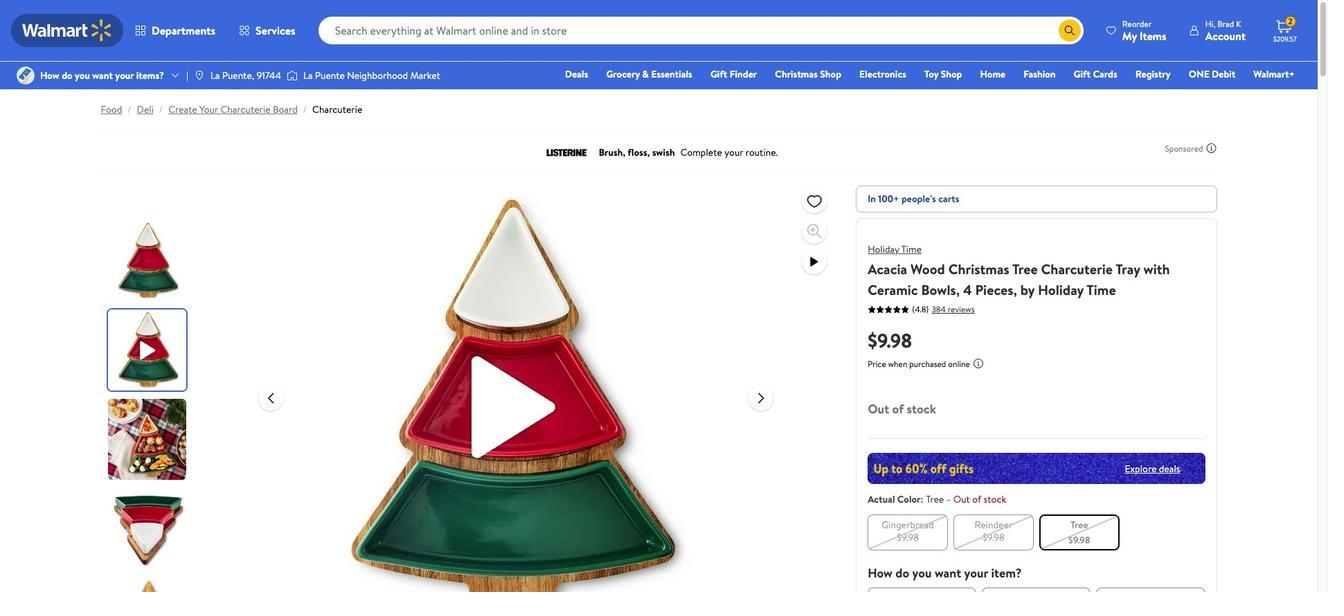 Task type: vqa. For each thing, say whether or not it's contained in the screenshot.
'list item' containing Fights
no



Task type: locate. For each thing, give the bounding box(es) containing it.
$9.98 inside reindeer $9.98
[[982, 530, 1005, 544]]

market
[[410, 69, 440, 82]]

0 horizontal spatial you
[[75, 69, 90, 82]]

charcuterie for acacia
[[1041, 260, 1113, 278]]

1 horizontal spatial time
[[1087, 280, 1116, 299]]

1 vertical spatial time
[[1087, 280, 1116, 299]]

of right -
[[972, 492, 981, 506]]

0 horizontal spatial out
[[868, 400, 889, 418]]

0 horizontal spatial /
[[128, 102, 131, 116]]

1 shop from the left
[[820, 67, 841, 81]]

la left puente
[[303, 69, 313, 82]]

christmas up 4
[[948, 260, 1009, 278]]

1 horizontal spatial holiday
[[1038, 280, 1084, 299]]

0 vertical spatial holiday
[[868, 242, 899, 256]]

0 horizontal spatial your
[[115, 69, 134, 82]]

actual
[[868, 492, 895, 506]]

tree
[[1012, 260, 1038, 278], [926, 492, 944, 506], [1070, 518, 1088, 532]]

charcuterie link
[[312, 102, 362, 116]]

la left puente,
[[210, 69, 220, 82]]

la puente neighborhood market
[[303, 69, 440, 82]]

puente,
[[222, 69, 254, 82]]

explore deals
[[1125, 461, 1180, 475]]

la for la puente, 91744
[[210, 69, 220, 82]]

1 vertical spatial stock
[[984, 492, 1006, 506]]

zoom image modal image
[[806, 223, 823, 240]]

your for item?
[[964, 564, 988, 582]]

1 vertical spatial do
[[895, 564, 909, 582]]

1 horizontal spatial of
[[972, 492, 981, 506]]

how for how do you want your item?
[[868, 564, 892, 582]]

gift inside gift cards 'link'
[[1074, 67, 1091, 81]]

tray
[[1116, 260, 1140, 278]]

actual color : tree - out of stock
[[868, 492, 1006, 506]]

0 horizontal spatial charcuterie
[[220, 102, 270, 116]]

2 vertical spatial tree
[[1070, 518, 1088, 532]]

finder
[[730, 67, 757, 81]]

0 horizontal spatial stock
[[907, 400, 936, 418]]

0 vertical spatial want
[[92, 69, 113, 82]]

one debit link
[[1182, 66, 1242, 82]]

(4.8) 384 reviews
[[912, 303, 975, 315]]

acacia wood christmas tree charcuterie tray with ceramic bowls, 4 pieces, by holiday time - image 4 of 8 image
[[108, 488, 189, 569]]

1 horizontal spatial  image
[[287, 69, 298, 82]]

384 reviews link
[[929, 303, 975, 315]]

price
[[868, 358, 886, 370]]

4
[[963, 280, 972, 299]]

charcuterie inside holiday time acacia wood christmas tree charcuterie tray with ceramic bowls, 4 pieces, by holiday time
[[1041, 260, 1113, 278]]

clear search field text image
[[1042, 25, 1053, 36]]

hi,
[[1205, 18, 1215, 29]]

do for how do you want your item?
[[895, 564, 909, 582]]

1 horizontal spatial shop
[[941, 67, 962, 81]]

0 horizontal spatial shop
[[820, 67, 841, 81]]

food link
[[101, 102, 122, 116]]

gift inside the gift finder link
[[710, 67, 727, 81]]

$9.98 inside gingerbread $9.98
[[897, 530, 919, 544]]

gift
[[710, 67, 727, 81], [1074, 67, 1091, 81]]

91744
[[257, 69, 281, 82]]

reviews
[[948, 303, 975, 315]]

0 horizontal spatial la
[[210, 69, 220, 82]]

 image for la puente neighborhood market
[[287, 69, 298, 82]]

gift left 'finder'
[[710, 67, 727, 81]]

your left items?
[[115, 69, 134, 82]]

2 horizontal spatial /
[[303, 102, 307, 116]]

1 horizontal spatial gift
[[1074, 67, 1091, 81]]

you down walmart image
[[75, 69, 90, 82]]

$9.98 for tree $9.98
[[1068, 533, 1090, 547]]

do down gingerbread $9.98
[[895, 564, 909, 582]]

stock
[[907, 400, 936, 418], [984, 492, 1006, 506]]

1 vertical spatial out
[[953, 492, 970, 506]]

want up food
[[92, 69, 113, 82]]

reindeer $9.98
[[975, 518, 1012, 544]]

0 vertical spatial of
[[892, 400, 904, 418]]

1 vertical spatial of
[[972, 492, 981, 506]]

0 horizontal spatial tree
[[926, 492, 944, 506]]

of down 'when'
[[892, 400, 904, 418]]

online
[[948, 358, 970, 370]]

how down gingerbread $9.98
[[868, 564, 892, 582]]

/ right board
[[303, 102, 307, 116]]

one debit
[[1189, 67, 1235, 81]]

how
[[40, 69, 59, 82], [868, 564, 892, 582]]

charcuterie
[[220, 102, 270, 116], [312, 102, 362, 116], [1041, 260, 1113, 278]]

your
[[199, 102, 218, 116]]

shop inside 'link'
[[820, 67, 841, 81]]

0 horizontal spatial  image
[[194, 70, 205, 81]]

do down walmart image
[[62, 69, 72, 82]]

la for la puente neighborhood market
[[303, 69, 313, 82]]

of
[[892, 400, 904, 418], [972, 492, 981, 506]]

0 vertical spatial christmas
[[775, 67, 818, 81]]

acacia wood christmas tree charcuterie tray with ceramic bowls, 4 pieces, by holiday time image
[[295, 186, 738, 592]]

0 vertical spatial tree
[[1012, 260, 1038, 278]]

stock up reindeer
[[984, 492, 1006, 506]]

Search search field
[[318, 17, 1083, 44]]

want left item?
[[935, 564, 961, 582]]

how down walmart image
[[40, 69, 59, 82]]

tree inside holiday time acacia wood christmas tree charcuterie tray with ceramic bowls, 4 pieces, by holiday time
[[1012, 260, 1038, 278]]

grocery & essentials
[[606, 67, 692, 81]]

want
[[92, 69, 113, 82], [935, 564, 961, 582]]

1 horizontal spatial tree
[[1012, 260, 1038, 278]]

/ left deli
[[128, 102, 131, 116]]

2
[[1288, 15, 1293, 27]]

gift left cards
[[1074, 67, 1091, 81]]

&
[[642, 67, 649, 81]]

out
[[868, 400, 889, 418], [953, 492, 970, 506]]

1 vertical spatial holiday
[[1038, 280, 1084, 299]]

view video image
[[806, 253, 823, 270]]

sponsored
[[1165, 142, 1203, 154]]

$9.98
[[868, 327, 912, 354], [897, 530, 919, 544], [982, 530, 1005, 544], [1068, 533, 1090, 547]]

0 vertical spatial your
[[115, 69, 134, 82]]

1 horizontal spatial /
[[159, 102, 163, 116]]

people's
[[901, 192, 936, 206]]

christmas inside holiday time acacia wood christmas tree charcuterie tray with ceramic bowls, 4 pieces, by holiday time
[[948, 260, 1009, 278]]

holiday right by
[[1038, 280, 1084, 299]]

1 horizontal spatial want
[[935, 564, 961, 582]]

charcuterie left tray
[[1041, 260, 1113, 278]]

0 vertical spatial do
[[62, 69, 72, 82]]

electronics link
[[853, 66, 913, 82]]

your left item?
[[964, 564, 988, 582]]

stock down price when purchased online
[[907, 400, 936, 418]]

shop left electronics
[[820, 67, 841, 81]]

0 horizontal spatial do
[[62, 69, 72, 82]]

 image right |
[[194, 70, 205, 81]]

walmart+ link
[[1247, 66, 1301, 82]]

2 shop from the left
[[941, 67, 962, 81]]

create
[[168, 102, 197, 116]]

0 horizontal spatial christmas
[[775, 67, 818, 81]]

charcuterie down puente
[[312, 102, 362, 116]]

0 horizontal spatial want
[[92, 69, 113, 82]]

/
[[128, 102, 131, 116], [159, 102, 163, 116], [303, 102, 307, 116]]

shop
[[820, 67, 841, 81], [941, 67, 962, 81]]

you for how do you want your items?
[[75, 69, 90, 82]]

/ right deli
[[159, 102, 163, 116]]

1 horizontal spatial your
[[964, 564, 988, 582]]

 image
[[287, 69, 298, 82], [194, 70, 205, 81]]

0 vertical spatial how
[[40, 69, 59, 82]]

0 horizontal spatial how
[[40, 69, 59, 82]]

time down tray
[[1087, 280, 1116, 299]]

grocery & essentials link
[[600, 66, 699, 82]]

1 vertical spatial how
[[868, 564, 892, 582]]

how for how do you want your items?
[[40, 69, 59, 82]]

2 horizontal spatial charcuterie
[[1041, 260, 1113, 278]]

out down the price
[[868, 400, 889, 418]]

0 horizontal spatial holiday
[[868, 242, 899, 256]]

shop right toy
[[941, 67, 962, 81]]

2 la from the left
[[303, 69, 313, 82]]

 image
[[17, 66, 35, 84]]

essentials
[[651, 67, 692, 81]]

100+
[[878, 192, 899, 206]]

1 gift from the left
[[710, 67, 727, 81]]

1 horizontal spatial out
[[953, 492, 970, 506]]

2 horizontal spatial tree
[[1070, 518, 1088, 532]]

do for how do you want your items?
[[62, 69, 72, 82]]

1 horizontal spatial how
[[868, 564, 892, 582]]

2 gift from the left
[[1074, 67, 1091, 81]]

:
[[921, 492, 923, 506]]

2 / from the left
[[159, 102, 163, 116]]

1 horizontal spatial stock
[[984, 492, 1006, 506]]

 image right '91744'
[[287, 69, 298, 82]]

1 vertical spatial christmas
[[948, 260, 1009, 278]]

add to favorites list, acacia wood christmas tree charcuterie tray with ceramic bowls, 4 pieces, by holiday time image
[[806, 192, 823, 209]]

la
[[210, 69, 220, 82], [303, 69, 313, 82]]

you down gingerbread $9.98
[[912, 564, 932, 582]]

1 horizontal spatial la
[[303, 69, 313, 82]]

shop for christmas shop
[[820, 67, 841, 81]]

item?
[[991, 564, 1022, 582]]

reorder
[[1122, 18, 1152, 29]]

with
[[1143, 260, 1170, 278]]

2 $209.57
[[1273, 15, 1297, 44]]

charcuterie down 'la puente, 91744'
[[220, 102, 270, 116]]

your
[[115, 69, 134, 82], [964, 564, 988, 582]]

1 la from the left
[[210, 69, 220, 82]]

1 horizontal spatial christmas
[[948, 260, 1009, 278]]

brad
[[1217, 18, 1234, 29]]

out right -
[[953, 492, 970, 506]]

time
[[901, 242, 922, 256], [1087, 280, 1116, 299]]

1 vertical spatial your
[[964, 564, 988, 582]]

time up wood on the right
[[901, 242, 922, 256]]

gingerbread
[[882, 518, 934, 532]]

you
[[75, 69, 90, 82], [912, 564, 932, 582]]

0 horizontal spatial of
[[892, 400, 904, 418]]

walmart+
[[1253, 67, 1295, 81]]

christmas
[[775, 67, 818, 81], [948, 260, 1009, 278]]

gift for gift cards
[[1074, 67, 1091, 81]]

in
[[868, 192, 876, 206]]

you for how do you want your item?
[[912, 564, 932, 582]]

-
[[947, 492, 951, 506]]

deals
[[1159, 461, 1180, 475]]

1 vertical spatial want
[[935, 564, 961, 582]]

0 horizontal spatial time
[[901, 242, 922, 256]]

1 vertical spatial you
[[912, 564, 932, 582]]

holiday up acacia
[[868, 242, 899, 256]]

1 / from the left
[[128, 102, 131, 116]]

when
[[888, 358, 907, 370]]

services
[[256, 23, 295, 38]]

0 vertical spatial time
[[901, 242, 922, 256]]

1 horizontal spatial do
[[895, 564, 909, 582]]

explore deals link
[[1119, 456, 1186, 481]]

acacia wood christmas tree charcuterie tray with ceramic bowls, 4 pieces, by holiday time - image 2 of 8 image
[[108, 310, 189, 391]]

in 100+ people's carts
[[868, 192, 959, 206]]

0 vertical spatial you
[[75, 69, 90, 82]]

christmas right 'finder'
[[775, 67, 818, 81]]

1 horizontal spatial you
[[912, 564, 932, 582]]

0 horizontal spatial gift
[[710, 67, 727, 81]]



Task type: describe. For each thing, give the bounding box(es) containing it.
purchased
[[909, 358, 946, 370]]

toy shop
[[924, 67, 962, 81]]

$9.98 for gingerbread $9.98
[[897, 530, 919, 544]]

board
[[273, 102, 298, 116]]

electronics
[[859, 67, 906, 81]]

account
[[1205, 28, 1246, 43]]

gift cards link
[[1067, 66, 1124, 82]]

fashion
[[1023, 67, 1056, 81]]

$9.98 for reindeer $9.98
[[982, 530, 1005, 544]]

wood
[[911, 260, 945, 278]]

|
[[186, 69, 188, 82]]

gift finder link
[[704, 66, 763, 82]]

deli
[[137, 102, 154, 116]]

departments button
[[123, 14, 227, 47]]

reorder my items
[[1122, 18, 1167, 43]]

1 horizontal spatial charcuterie
[[312, 102, 362, 116]]

up to sixty percent off deals. shop now. image
[[868, 453, 1205, 484]]

384
[[932, 303, 946, 315]]

puente
[[315, 69, 345, 82]]

la puente, 91744
[[210, 69, 281, 82]]

0 vertical spatial out
[[868, 400, 889, 418]]

tree inside tree $9.98
[[1070, 518, 1088, 532]]

toy shop link
[[918, 66, 968, 82]]

christmas shop link
[[769, 66, 848, 82]]

0 vertical spatial stock
[[907, 400, 936, 418]]

items?
[[136, 69, 164, 82]]

holiday time acacia wood christmas tree charcuterie tray with ceramic bowls, 4 pieces, by holiday time
[[868, 242, 1170, 299]]

want for item?
[[935, 564, 961, 582]]

want for items?
[[92, 69, 113, 82]]

christmas inside 'link'
[[775, 67, 818, 81]]

one
[[1189, 67, 1209, 81]]

grocery
[[606, 67, 640, 81]]

hi, brad k account
[[1205, 18, 1246, 43]]

1 vertical spatial tree
[[926, 492, 944, 506]]

reindeer
[[975, 518, 1012, 532]]

acacia wood christmas tree charcuterie tray with ceramic bowls, 4 pieces, by holiday time - image 5 of 8 image
[[108, 577, 189, 592]]

your for items?
[[115, 69, 134, 82]]

ad disclaimer and feedback image
[[1206, 143, 1217, 154]]

deals
[[565, 67, 588, 81]]

gift cards
[[1074, 67, 1117, 81]]

food / deli / create your charcuterie board / charcuterie
[[101, 102, 362, 116]]

items
[[1140, 28, 1167, 43]]

christmas shop
[[775, 67, 841, 81]]

registry
[[1135, 67, 1171, 81]]

home link
[[974, 66, 1012, 82]]

explore
[[1125, 461, 1157, 475]]

out of stock
[[868, 400, 936, 418]]

bowls,
[[921, 280, 960, 299]]

gift finder
[[710, 67, 757, 81]]

services button
[[227, 14, 307, 47]]

3 / from the left
[[303, 102, 307, 116]]

pieces,
[[975, 280, 1017, 299]]

acacia wood christmas tree charcuterie tray with ceramic bowls, 4 pieces, by holiday time - image 3 of 8 image
[[108, 399, 189, 480]]

cards
[[1093, 67, 1117, 81]]

deli link
[[137, 102, 154, 116]]

deals link
[[559, 66, 594, 82]]

toy
[[924, 67, 938, 81]]

$209.57
[[1273, 34, 1297, 44]]

(4.8)
[[912, 303, 929, 315]]

debit
[[1212, 67, 1235, 81]]

walmart image
[[22, 19, 112, 42]]

ceramic
[[868, 280, 918, 299]]

k
[[1236, 18, 1241, 29]]

neighborhood
[[347, 69, 408, 82]]

gingerbread $9.98
[[882, 518, 934, 544]]

shop for toy shop
[[941, 67, 962, 81]]

Walmart Site-Wide search field
[[318, 17, 1083, 44]]

color
[[897, 492, 921, 506]]

tree $9.98
[[1068, 518, 1090, 547]]

next media item image
[[753, 389, 769, 406]]

acacia
[[868, 260, 907, 278]]

departments
[[152, 23, 215, 38]]

home
[[980, 67, 1005, 81]]

registry link
[[1129, 66, 1177, 82]]

 image for la puente, 91744
[[194, 70, 205, 81]]

carts
[[938, 192, 959, 206]]

holiday time link
[[868, 242, 922, 256]]

fashion link
[[1017, 66, 1062, 82]]

legal information image
[[973, 358, 984, 369]]

my
[[1122, 28, 1137, 43]]

gift for gift finder
[[710, 67, 727, 81]]

actual color list
[[865, 512, 1208, 553]]

food
[[101, 102, 122, 116]]

price when purchased online
[[868, 358, 970, 370]]

how do you want your items?
[[40, 69, 164, 82]]

create your charcuterie board link
[[168, 102, 298, 116]]

search icon image
[[1064, 25, 1075, 36]]

previous media item image
[[263, 389, 279, 406]]

charcuterie for deli
[[220, 102, 270, 116]]

acacia wood christmas tree charcuterie tray with ceramic bowls, 4 pieces, by holiday time - image 1 of 8 image
[[108, 220, 189, 301]]



